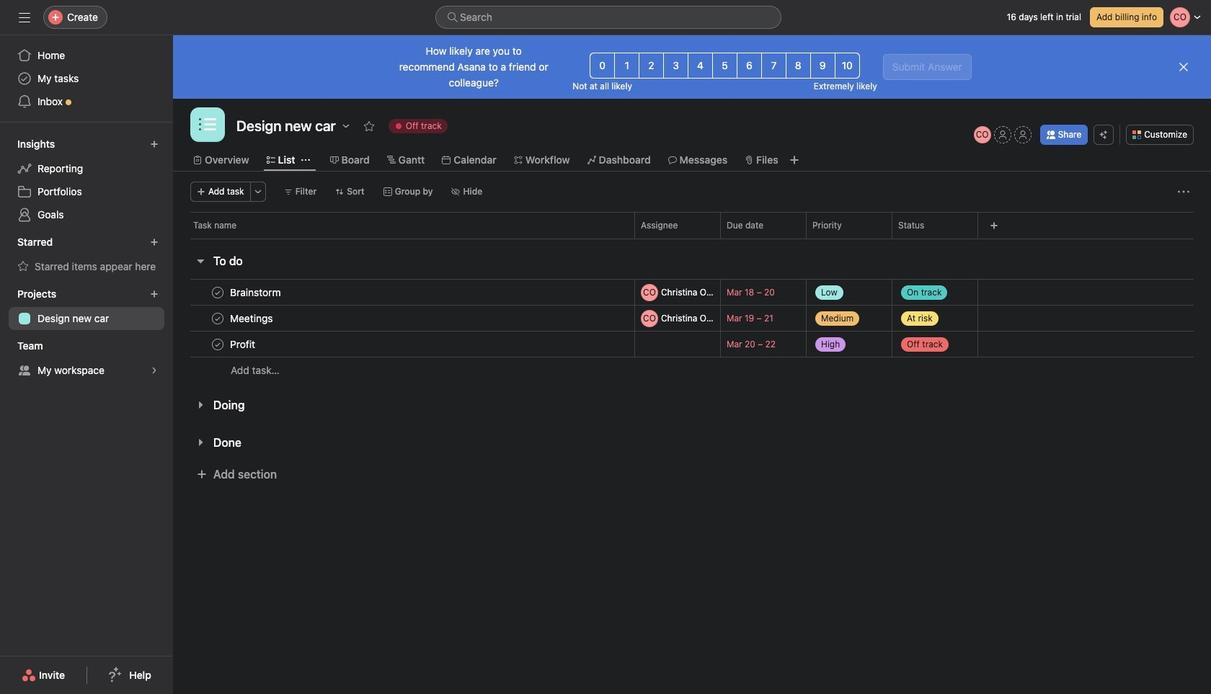 Task type: locate. For each thing, give the bounding box(es) containing it.
mark complete checkbox for task name text field within the brainstorm cell
[[209, 284, 226, 301]]

meetings cell
[[173, 305, 635, 332]]

add field image
[[990, 221, 999, 230]]

more actions image
[[254, 187, 262, 196]]

mark complete checkbox inside brainstorm cell
[[209, 284, 226, 301]]

mark complete checkbox up mark complete option
[[209, 310, 226, 327]]

add items to starred image
[[150, 238, 159, 247]]

mark complete image
[[209, 310, 226, 327]]

mark complete image
[[209, 284, 226, 301], [209, 336, 226, 353]]

1 mark complete checkbox from the top
[[209, 284, 226, 301]]

1 vertical spatial task name text field
[[227, 311, 277, 326]]

2 mark complete checkbox from the top
[[209, 310, 226, 327]]

0 vertical spatial task name text field
[[227, 285, 285, 300]]

option group
[[590, 53, 860, 79]]

1 vertical spatial mark complete checkbox
[[209, 310, 226, 327]]

mark complete checkbox up mark complete icon
[[209, 284, 226, 301]]

2 mark complete image from the top
[[209, 336, 226, 353]]

mark complete image left task name text box
[[209, 336, 226, 353]]

task name text field for mark complete image in the brainstorm cell
[[227, 285, 285, 300]]

row
[[173, 212, 1211, 239], [190, 238, 1194, 239], [173, 279, 1211, 306], [173, 305, 1211, 332], [173, 331, 1211, 358], [173, 357, 1211, 384]]

0 vertical spatial mark complete checkbox
[[209, 284, 226, 301]]

1 task name text field from the top
[[227, 285, 285, 300]]

None radio
[[615, 53, 640, 79], [639, 53, 664, 79], [663, 53, 689, 79], [786, 53, 811, 79], [810, 53, 836, 79], [615, 53, 640, 79], [639, 53, 664, 79], [663, 53, 689, 79], [786, 53, 811, 79], [810, 53, 836, 79]]

mark complete checkbox inside meetings cell
[[209, 310, 226, 327]]

new insights image
[[150, 140, 159, 149]]

mark complete checkbox for task name text field inside meetings cell
[[209, 310, 226, 327]]

mark complete image inside brainstorm cell
[[209, 284, 226, 301]]

collapse task list for this group image
[[195, 255, 206, 267]]

1 vertical spatial mark complete image
[[209, 336, 226, 353]]

see details, my workspace image
[[150, 366, 159, 375]]

expand task list for this group image
[[195, 399, 206, 411]]

manage project members image
[[974, 126, 991, 143]]

None radio
[[590, 53, 615, 79], [688, 53, 713, 79], [712, 53, 738, 79], [737, 53, 762, 79], [761, 53, 787, 79], [835, 53, 860, 79], [590, 53, 615, 79], [688, 53, 713, 79], [712, 53, 738, 79], [737, 53, 762, 79], [761, 53, 787, 79], [835, 53, 860, 79]]

list box
[[436, 6, 782, 29]]

projects element
[[0, 281, 173, 333]]

task name text field for mark complete icon
[[227, 311, 277, 326]]

global element
[[0, 35, 173, 122]]

tab actions image
[[301, 156, 310, 164]]

profit cell
[[173, 331, 635, 358]]

mark complete image inside profit cell
[[209, 336, 226, 353]]

insights element
[[0, 131, 173, 229]]

Mark complete checkbox
[[209, 284, 226, 301], [209, 310, 226, 327]]

expand task list for this group image
[[195, 437, 206, 449]]

0 vertical spatial mark complete image
[[209, 284, 226, 301]]

mark complete image up mark complete icon
[[209, 284, 226, 301]]

starred element
[[0, 229, 173, 281]]

task name text field inside brainstorm cell
[[227, 285, 285, 300]]

2 task name text field from the top
[[227, 311, 277, 326]]

mark complete image for profit cell
[[209, 336, 226, 353]]

1 mark complete image from the top
[[209, 284, 226, 301]]

Task name text field
[[227, 285, 285, 300], [227, 311, 277, 326]]

task name text field inside meetings cell
[[227, 311, 277, 326]]



Task type: vqa. For each thing, say whether or not it's contained in the screenshot.
main content
no



Task type: describe. For each thing, give the bounding box(es) containing it.
brainstorm cell
[[173, 279, 635, 306]]

add tab image
[[789, 154, 800, 166]]

Mark complete checkbox
[[209, 336, 226, 353]]

add to starred image
[[363, 120, 375, 132]]

ask ai image
[[1100, 131, 1109, 139]]

new project or portfolio image
[[150, 290, 159, 299]]

list image
[[199, 116, 216, 133]]

mark complete image for brainstorm cell
[[209, 284, 226, 301]]

header to do tree grid
[[173, 279, 1211, 384]]

Task name text field
[[227, 337, 260, 352]]

dismiss image
[[1178, 61, 1190, 73]]

teams element
[[0, 333, 173, 385]]

hide sidebar image
[[19, 12, 30, 23]]



